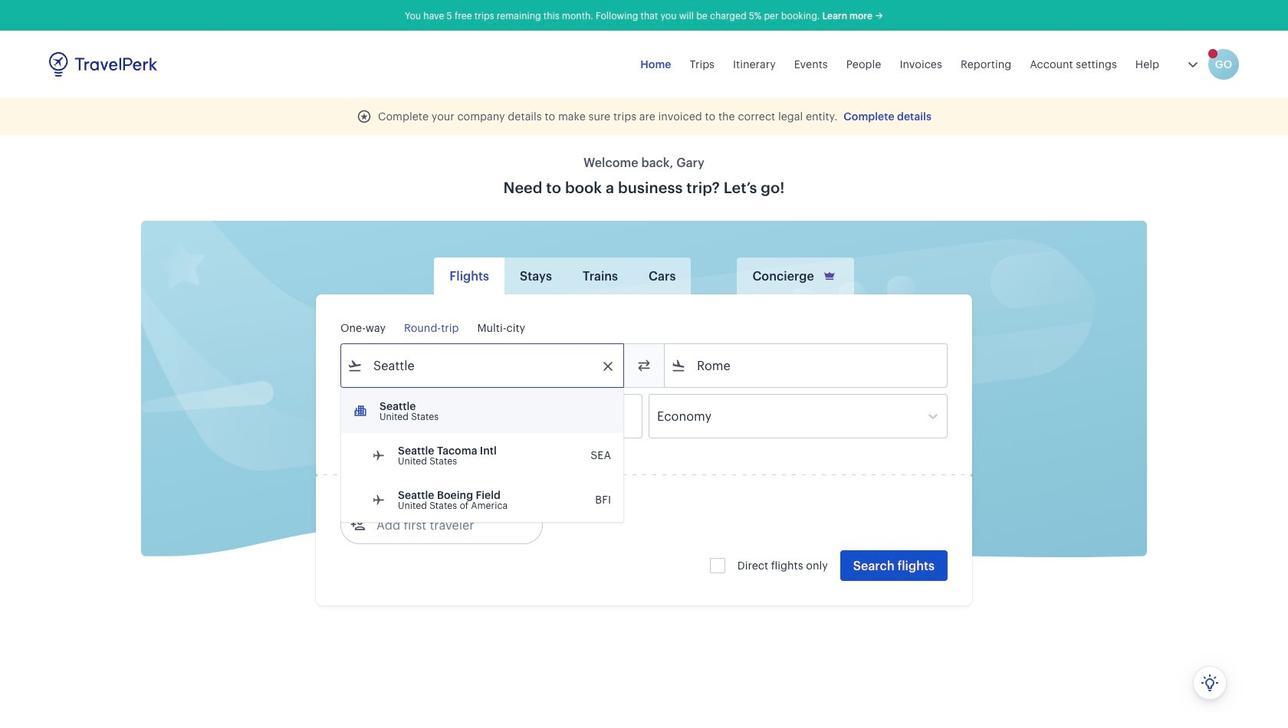 Task type: locate. For each thing, give the bounding box(es) containing it.
From search field
[[363, 353, 603, 378]]



Task type: describe. For each thing, give the bounding box(es) containing it.
Depart text field
[[363, 395, 442, 438]]

To search field
[[686, 353, 927, 378]]

Return text field
[[454, 395, 534, 438]]

Add first traveler search field
[[366, 513, 525, 538]]



